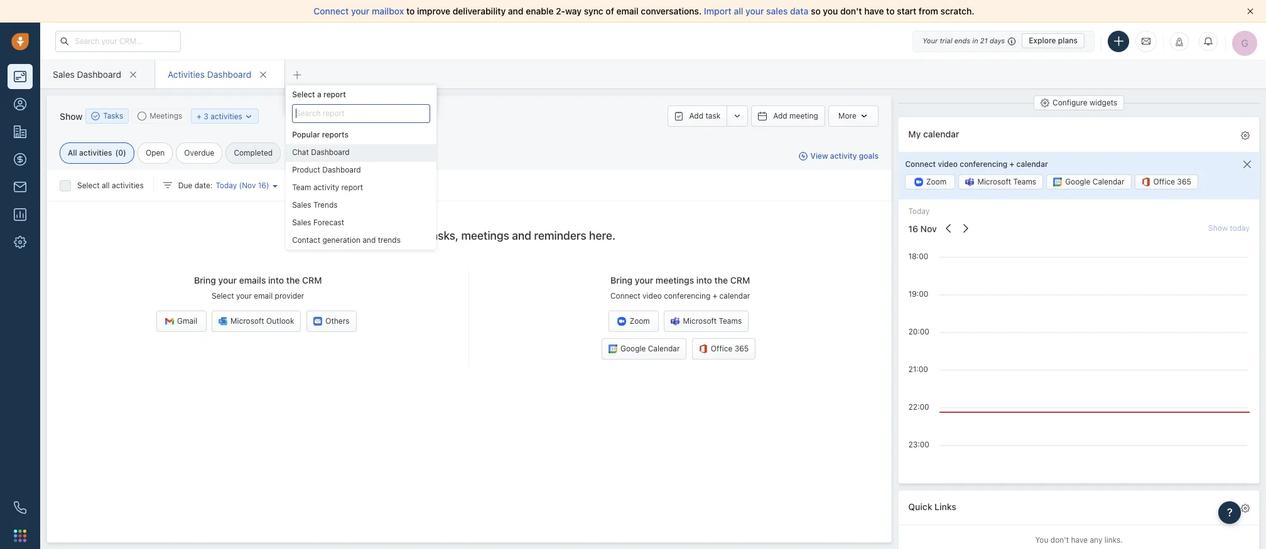 Task type: locate. For each thing, give the bounding box(es) containing it.
today ( nov 16 )
[[216, 181, 269, 190]]

nov
[[242, 181, 256, 190], [921, 223, 937, 234]]

freshworks switcher image
[[14, 530, 26, 543]]

so
[[811, 6, 821, 16]]

crm inside bring your meetings into the crm connect video conferencing + calendar
[[730, 275, 750, 286]]

0 horizontal spatial add
[[690, 111, 704, 121]]

microsoft teams down the connect video conferencing + calendar at the top
[[978, 177, 1037, 187]]

) for today ( nov 16 )
[[266, 181, 269, 190]]

calendar for google calendar button to the top
[[1093, 177, 1125, 187]]

0 vertical spatial office
[[1154, 177, 1175, 187]]

0 vertical spatial teams
[[1014, 177, 1037, 187]]

1 vertical spatial google calendar
[[621, 344, 680, 354]]

date:
[[195, 181, 213, 190]]

dashboard down "search your crm..." text field
[[77, 69, 121, 79]]

your
[[351, 6, 370, 16], [746, 6, 764, 16], [348, 229, 371, 242], [218, 275, 237, 286], [635, 275, 653, 286], [236, 292, 252, 301]]

0 horizontal spatial into
[[268, 275, 284, 286]]

select up microsoft outlook button
[[212, 292, 234, 301]]

0 vertical spatial zoom button
[[906, 175, 956, 190]]

sales down team
[[292, 200, 311, 210]]

tasks
[[103, 111, 123, 121]]

microsoft down the connect video conferencing + calendar at the top
[[978, 177, 1012, 187]]

activity for view
[[830, 152, 857, 161]]

popular reports
[[292, 130, 349, 140]]

1 vertical spatial calendar
[[1017, 159, 1048, 169]]

connect
[[314, 6, 349, 16], [906, 159, 936, 169], [611, 292, 641, 301]]

0 vertical spatial meetings
[[461, 229, 509, 242]]

google calendar button
[[1047, 175, 1132, 190], [602, 339, 687, 360]]

0 vertical spatial activity
[[830, 152, 857, 161]]

0 vertical spatial calendar
[[1093, 177, 1125, 187]]

zoom button down bring your meetings into the crm connect video conferencing + calendar
[[609, 311, 659, 333]]

zoom button up the 16 nov
[[906, 175, 956, 190]]

1 vertical spatial zoom
[[630, 317, 650, 326]]

) left open
[[123, 148, 126, 158]]

zoom for zoom button associated with bottom google calendar button
[[630, 317, 650, 326]]

don't right you
[[1051, 536, 1069, 546]]

office
[[1154, 177, 1175, 187], [711, 344, 733, 354]]

0 horizontal spatial google calendar
[[621, 344, 680, 354]]

activities down 0
[[112, 181, 144, 190]]

don't right the you
[[841, 6, 862, 16]]

have left any
[[1071, 536, 1088, 546]]

2 vertical spatial sales
[[292, 218, 311, 227]]

0 horizontal spatial office 365
[[711, 344, 749, 354]]

( up 'select all activities'
[[115, 148, 118, 158]]

activity right view
[[830, 152, 857, 161]]

1 horizontal spatial into
[[697, 275, 712, 286]]

select all activities
[[77, 181, 144, 190]]

1 into from the left
[[268, 275, 284, 286]]

the inside bring your emails into the crm select your email provider
[[286, 275, 300, 286]]

calendar
[[924, 128, 960, 139], [1017, 159, 1048, 169], [720, 292, 750, 301]]

2 horizontal spatial select
[[292, 90, 315, 99]]

0 horizontal spatial crm
[[302, 275, 322, 286]]

microsoft left the "outlook"
[[231, 317, 264, 326]]

into inside bring your emails into the crm select your email provider
[[268, 275, 284, 286]]

activity down 'product dashboard'
[[313, 183, 339, 192]]

1 add from the left
[[690, 111, 704, 121]]

microsoft teams for google calendar button to the top
[[978, 177, 1037, 187]]

microsoft teams down bring your meetings into the crm connect video conferencing + calendar
[[683, 317, 742, 326]]

2 the from the left
[[715, 275, 728, 286]]

crm inside bring your emails into the crm select your email provider
[[302, 275, 322, 286]]

0 horizontal spatial select
[[77, 181, 100, 190]]

google calendar for bottom google calendar button
[[621, 344, 680, 354]]

office 365 for office 365 button related to google calendar button to the top
[[1154, 177, 1192, 187]]

sales up the contact
[[292, 218, 311, 227]]

0 vertical spatial activities
[[211, 112, 242, 121]]

2 to from the left
[[887, 6, 895, 16]]

email inside bring your emails into the crm select your email provider
[[254, 292, 273, 301]]

dashboard up 'product dashboard'
[[311, 148, 350, 157]]

1 vertical spatial google
[[621, 344, 646, 354]]

1 vertical spatial sales
[[292, 200, 311, 210]]

0 horizontal spatial to
[[406, 6, 415, 16]]

conversations.
[[641, 6, 702, 16]]

1 vertical spatial report
[[341, 183, 363, 192]]

add left meeting
[[773, 111, 788, 121]]

and left reminders
[[512, 229, 532, 242]]

1 horizontal spatial 365
[[1178, 177, 1192, 187]]

quick
[[909, 502, 933, 513]]

office 365 button
[[1135, 175, 1199, 190], [692, 339, 756, 360]]

add for add task
[[690, 111, 704, 121]]

sales up show
[[53, 69, 75, 79]]

0 vertical spatial video
[[938, 159, 958, 169]]

your for find your upcoming tasks, meetings and reminders here.
[[348, 229, 371, 242]]

1 horizontal spatial office 365
[[1154, 177, 1192, 187]]

23:00
[[909, 440, 930, 450]]

1 horizontal spatial video
[[938, 159, 958, 169]]

Search your CRM... text field
[[55, 30, 181, 52]]

1 bring from the left
[[194, 275, 216, 286]]

0 horizontal spatial conferencing
[[664, 292, 711, 301]]

zoom down bring your meetings into the crm connect video conferencing + calendar
[[630, 317, 650, 326]]

email right of
[[617, 6, 639, 16]]

1 vertical spatial have
[[1071, 536, 1088, 546]]

activity inside "link"
[[830, 152, 857, 161]]

bring inside bring your emails into the crm select your email provider
[[194, 275, 216, 286]]

all
[[68, 148, 77, 158]]

enable
[[526, 6, 554, 16]]

zoom
[[926, 177, 947, 187], [630, 317, 650, 326]]

1 horizontal spatial zoom
[[926, 177, 947, 187]]

nov down completed
[[242, 181, 256, 190]]

microsoft for bring your meetings into the crm
[[683, 317, 717, 326]]

add left task
[[690, 111, 704, 121]]

microsoft teams button down bring your meetings into the crm connect video conferencing + calendar
[[664, 311, 749, 333]]

1 horizontal spatial crm
[[730, 275, 750, 286]]

report
[[324, 90, 346, 99], [341, 183, 363, 192]]

a
[[317, 90, 321, 99]]

in
[[973, 36, 979, 45]]

mailbox
[[372, 6, 404, 16]]

1 horizontal spatial +
[[713, 292, 718, 301]]

chat dashboard
[[292, 148, 350, 157]]

0 horizontal spatial office 365 button
[[692, 339, 756, 360]]

16 up the 18:00
[[909, 223, 918, 234]]

teams down the connect video conferencing + calendar at the top
[[1014, 177, 1037, 187]]

crm for bring your meetings into the crm
[[730, 275, 750, 286]]

22:00
[[909, 402, 929, 412]]

office for google calendar button to the top
[[1154, 177, 1175, 187]]

1 horizontal spatial add
[[773, 111, 788, 121]]

0 vertical spatial )
[[123, 148, 126, 158]]

bring up gmail
[[194, 275, 216, 286]]

0 horizontal spatial email
[[254, 292, 273, 301]]

microsoft down bring your meetings into the crm connect video conferencing + calendar
[[683, 317, 717, 326]]

google for bottom google calendar button
[[621, 344, 646, 354]]

0 vertical spatial report
[[324, 90, 346, 99]]

1 vertical spatial google calendar button
[[602, 339, 687, 360]]

2 vertical spatial select
[[212, 292, 234, 301]]

nov up the 18:00
[[921, 223, 937, 234]]

dashboard for activities dashboard
[[207, 69, 251, 79]]

contact generation and trends
[[292, 236, 401, 245]]

0 vertical spatial office 365
[[1154, 177, 1192, 187]]

dashboard
[[77, 69, 121, 79], [207, 69, 251, 79], [311, 148, 350, 157], [322, 165, 361, 175]]

microsoft inside microsoft outlook button
[[231, 317, 264, 326]]

bring inside bring your meetings into the crm connect video conferencing + calendar
[[611, 275, 633, 286]]

0 horizontal spatial the
[[286, 275, 300, 286]]

0 horizontal spatial don't
[[841, 6, 862, 16]]

2 vertical spatial connect
[[611, 292, 641, 301]]

1 crm from the left
[[302, 275, 322, 286]]

1 vertical spatial office 365 button
[[692, 339, 756, 360]]

activities for all
[[112, 181, 144, 190]]

your inside bring your meetings into the crm connect video conferencing + calendar
[[635, 275, 653, 286]]

1 vertical spatial teams
[[719, 317, 742, 326]]

1 vertical spatial activity
[[313, 183, 339, 192]]

the inside bring your meetings into the crm connect video conferencing + calendar
[[715, 275, 728, 286]]

2 bring from the left
[[611, 275, 633, 286]]

have
[[865, 6, 884, 16], [1071, 536, 1088, 546]]

add for add meeting
[[773, 111, 788, 121]]

1 horizontal spatial don't
[[1051, 536, 1069, 546]]

sales forecast
[[292, 218, 344, 227]]

import all your sales data link
[[704, 6, 811, 16]]

bring down here.
[[611, 275, 633, 286]]

activities right 3
[[211, 112, 242, 121]]

connect for connect video conferencing + calendar
[[906, 159, 936, 169]]

0 vertical spatial nov
[[242, 181, 256, 190]]

to left start
[[887, 6, 895, 16]]

zoom down the connect video conferencing + calendar at the top
[[926, 177, 947, 187]]

0 horizontal spatial all
[[102, 181, 110, 190]]

zoom button
[[906, 175, 956, 190], [609, 311, 659, 333]]

video
[[938, 159, 958, 169], [643, 292, 662, 301]]

1 vertical spatial office 365
[[711, 344, 749, 354]]

report right the a at left top
[[324, 90, 346, 99]]

select a report
[[292, 90, 346, 99]]

reports
[[322, 130, 349, 140]]

0 horizontal spatial meetings
[[461, 229, 509, 242]]

1 horizontal spatial office 365 button
[[1135, 175, 1199, 190]]

1 horizontal spatial teams
[[1014, 177, 1037, 187]]

your for connect your mailbox to improve deliverability and enable 2-way sync of email conversations. import all your sales data so you don't have to start from scratch.
[[351, 6, 370, 16]]

1 horizontal spatial (
[[239, 181, 242, 190]]

calendar inside bring your meetings into the crm connect video conferencing + calendar
[[720, 292, 750, 301]]

0 vertical spatial connect
[[314, 6, 349, 16]]

forecast
[[313, 218, 344, 227]]

teams down bring your meetings into the crm connect video conferencing + calendar
[[719, 317, 742, 326]]

and left trends
[[363, 236, 376, 245]]

view activity goals
[[811, 152, 879, 161]]

+ inside bring your meetings into the crm connect video conferencing + calendar
[[713, 292, 718, 301]]

team activity report
[[292, 183, 363, 192]]

due
[[178, 181, 192, 190]]

0 horizontal spatial zoom button
[[609, 311, 659, 333]]

calendar
[[1093, 177, 1125, 187], [648, 344, 680, 354]]

google
[[1066, 177, 1091, 187], [621, 344, 646, 354]]

add task button
[[668, 106, 727, 127]]

to right the mailbox
[[406, 6, 415, 16]]

have left start
[[865, 6, 884, 16]]

trends
[[378, 236, 401, 245]]

1 vertical spatial email
[[254, 292, 273, 301]]

1 horizontal spatial connect
[[611, 292, 641, 301]]

product dashboard
[[292, 165, 361, 175]]

0 horizontal spatial 16
[[258, 181, 266, 190]]

microsoft teams button
[[959, 175, 1044, 190], [664, 311, 749, 333]]

report down 'product dashboard'
[[341, 183, 363, 192]]

(
[[115, 148, 118, 158], [239, 181, 242, 190]]

0 vertical spatial have
[[865, 6, 884, 16]]

email
[[617, 6, 639, 16], [254, 292, 273, 301]]

1 vertical spatial microsoft teams
[[683, 317, 742, 326]]

1 horizontal spatial to
[[887, 6, 895, 16]]

1 horizontal spatial bring
[[611, 275, 633, 286]]

gmail
[[177, 317, 197, 326]]

1 horizontal spatial zoom button
[[906, 175, 956, 190]]

microsoft teams for bottom google calendar button
[[683, 317, 742, 326]]

1 vertical spatial 365
[[735, 344, 749, 354]]

1 vertical spatial connect
[[906, 159, 936, 169]]

select inside bring your emails into the crm select your email provider
[[212, 292, 234, 301]]

zoom button for google calendar button to the top
[[906, 175, 956, 190]]

1 vertical spatial (
[[239, 181, 242, 190]]

teams for bottom google calendar button
[[719, 317, 742, 326]]

widgets
[[1090, 98, 1118, 107]]

2 into from the left
[[697, 275, 712, 286]]

email down emails
[[254, 292, 273, 301]]

configure
[[1053, 98, 1088, 107]]

office 365
[[1154, 177, 1192, 187], [711, 344, 749, 354]]

trial
[[940, 36, 953, 45]]

others
[[326, 317, 350, 326]]

1 horizontal spatial 16
[[909, 223, 918, 234]]

your
[[923, 36, 938, 45]]

16 down completed
[[258, 181, 266, 190]]

1 the from the left
[[286, 275, 300, 286]]

activities right all
[[79, 148, 112, 158]]

sales
[[53, 69, 75, 79], [292, 200, 311, 210], [292, 218, 311, 227]]

0 horizontal spatial )
[[123, 148, 126, 158]]

view activity goals link
[[799, 151, 879, 162]]

into inside bring your meetings into the crm connect video conferencing + calendar
[[697, 275, 712, 286]]

2 vertical spatial activities
[[112, 181, 144, 190]]

activities
[[211, 112, 242, 121], [79, 148, 112, 158], [112, 181, 144, 190]]

activities inside button
[[211, 112, 242, 121]]

due date:
[[178, 181, 213, 190]]

1 vertical spatial 16
[[909, 223, 918, 234]]

)
[[123, 148, 126, 158], [266, 181, 269, 190]]

don't
[[841, 6, 862, 16], [1051, 536, 1069, 546]]

0 horizontal spatial video
[[643, 292, 662, 301]]

microsoft for bring your emails into the crm
[[231, 317, 264, 326]]

1 vertical spatial meetings
[[656, 275, 694, 286]]

into for emails
[[268, 275, 284, 286]]

the
[[286, 275, 300, 286], [715, 275, 728, 286]]

select
[[292, 90, 315, 99], [77, 181, 100, 190], [212, 292, 234, 301]]

dashboard up team activity report
[[322, 165, 361, 175]]

all down all activities ( 0 )
[[102, 181, 110, 190]]

your for bring your meetings into the crm connect video conferencing + calendar
[[635, 275, 653, 286]]

google calendar for google calendar button to the top
[[1066, 177, 1125, 187]]

popular
[[292, 130, 320, 140]]

1 horizontal spatial microsoft teams
[[978, 177, 1037, 187]]

0 horizontal spatial zoom
[[630, 317, 650, 326]]

select left the a at left top
[[292, 90, 315, 99]]

you don't have any links.
[[1036, 536, 1123, 546]]

your for bring your emails into the crm select your email provider
[[218, 275, 237, 286]]

0 horizontal spatial microsoft teams button
[[664, 311, 749, 333]]

0 horizontal spatial bring
[[194, 275, 216, 286]]

today
[[216, 181, 237, 190], [909, 207, 930, 216]]

scratch.
[[941, 6, 975, 16]]

0 vertical spatial select
[[292, 90, 315, 99]]

1 vertical spatial select
[[77, 181, 100, 190]]

1 vertical spatial calendar
[[648, 344, 680, 354]]

upcoming
[[374, 229, 425, 242]]

0 vertical spatial microsoft teams
[[978, 177, 1037, 187]]

1 vertical spatial video
[[643, 292, 662, 301]]

1 horizontal spatial nov
[[921, 223, 937, 234]]

1 horizontal spatial all
[[734, 6, 743, 16]]

0 horizontal spatial (
[[115, 148, 118, 158]]

chat
[[292, 148, 309, 157]]

0 horizontal spatial nov
[[242, 181, 256, 190]]

office 365 button for google calendar button to the top
[[1135, 175, 1199, 190]]

dashboard up + 3 activities link
[[207, 69, 251, 79]]

1 horizontal spatial calendar
[[924, 128, 960, 139]]

1 horizontal spatial activity
[[830, 152, 857, 161]]

1 horizontal spatial google calendar button
[[1047, 175, 1132, 190]]

all right import
[[734, 6, 743, 16]]

) left team
[[266, 181, 269, 190]]

365
[[1178, 177, 1192, 187], [735, 344, 749, 354]]

1 horizontal spatial meetings
[[656, 275, 694, 286]]

today right 'date:'
[[216, 181, 237, 190]]

activities for 3
[[211, 112, 242, 121]]

2 crm from the left
[[730, 275, 750, 286]]

0 horizontal spatial connect
[[314, 6, 349, 16]]

into
[[268, 275, 284, 286], [697, 275, 712, 286]]

today up the 16 nov
[[909, 207, 930, 216]]

( down completed
[[239, 181, 242, 190]]

1 horizontal spatial calendar
[[1093, 177, 1125, 187]]

16
[[258, 181, 266, 190], [909, 223, 918, 234]]

1 horizontal spatial today
[[909, 207, 930, 216]]

0 horizontal spatial google
[[621, 344, 646, 354]]

1 horizontal spatial google
[[1066, 177, 1091, 187]]

list box
[[286, 144, 437, 250]]

select down all activities ( 0 )
[[77, 181, 100, 190]]

completed
[[234, 148, 273, 158]]

days
[[990, 36, 1005, 45]]

microsoft teams button down the connect video conferencing + calendar at the top
[[959, 175, 1044, 190]]

2 add from the left
[[773, 111, 788, 121]]

0 horizontal spatial microsoft
[[231, 317, 264, 326]]



Task type: vqa. For each thing, say whether or not it's contained in the screenshot.
bring
yes



Task type: describe. For each thing, give the bounding box(es) containing it.
open
[[146, 148, 165, 158]]

phone element
[[8, 496, 33, 521]]

close image
[[1248, 8, 1254, 14]]

way
[[565, 6, 582, 16]]

provider
[[275, 292, 304, 301]]

bring for bring your emails into the crm
[[194, 275, 216, 286]]

1 vertical spatial don't
[[1051, 536, 1069, 546]]

0 horizontal spatial have
[[865, 6, 884, 16]]

connect video conferencing + calendar
[[906, 159, 1048, 169]]

add task
[[690, 111, 721, 121]]

others button
[[306, 311, 357, 333]]

report for select a report
[[324, 90, 346, 99]]

connect your mailbox to improve deliverability and enable 2-way sync of email conversations. import all your sales data so you don't have to start from scratch.
[[314, 6, 975, 16]]

show
[[60, 111, 83, 122]]

20:00
[[909, 327, 930, 337]]

2-
[[556, 6, 565, 16]]

sales
[[767, 6, 788, 16]]

tasks,
[[428, 229, 459, 242]]

+ inside + 3 activities link
[[197, 112, 202, 121]]

+ 3 activities button
[[191, 109, 259, 124]]

1 vertical spatial nov
[[921, 223, 937, 234]]

find your upcoming tasks, meetings and reminders here.
[[323, 229, 616, 242]]

Search report search field
[[292, 104, 430, 123]]

contact
[[292, 236, 320, 245]]

3
[[204, 112, 208, 121]]

goals
[[859, 152, 879, 161]]

0 vertical spatial conferencing
[[960, 159, 1008, 169]]

into for meetings
[[697, 275, 712, 286]]

from
[[919, 6, 939, 16]]

deliverability
[[453, 6, 506, 16]]

sync
[[584, 6, 604, 16]]

links
[[935, 502, 957, 513]]

1 vertical spatial +
[[1010, 159, 1015, 169]]

office 365 button for bottom google calendar button
[[692, 339, 756, 360]]

the for emails
[[286, 275, 300, 286]]

zoom for zoom button associated with google calendar button to the top
[[926, 177, 947, 187]]

teams for google calendar button to the top
[[1014, 177, 1037, 187]]

select for select a report
[[292, 90, 315, 99]]

0 vertical spatial google calendar button
[[1047, 175, 1132, 190]]

reminders
[[534, 229, 587, 242]]

19:00
[[909, 289, 929, 299]]

product
[[292, 165, 320, 175]]

and left enable
[[508, 6, 524, 16]]

sales dashboard
[[53, 69, 121, 79]]

microsoft teams button for google calendar button to the top
[[959, 175, 1044, 190]]

list box containing chat dashboard
[[286, 144, 437, 250]]

links.
[[1105, 536, 1123, 546]]

phone image
[[14, 502, 26, 515]]

microsoft outlook button
[[212, 311, 301, 333]]

configure widgets
[[1053, 98, 1118, 107]]

plans
[[1058, 36, 1078, 45]]

email image
[[1142, 36, 1151, 46]]

you
[[1036, 536, 1049, 546]]

1 horizontal spatial have
[[1071, 536, 1088, 546]]

all activities ( 0 )
[[68, 148, 126, 158]]

here.
[[589, 229, 616, 242]]

add meeting button
[[752, 106, 825, 127]]

add meeting
[[773, 111, 819, 121]]

today for today ( nov 16 )
[[216, 181, 237, 190]]

21:00
[[909, 365, 928, 374]]

365 for office 365 button for bottom google calendar button
[[735, 344, 749, 354]]

meetings
[[150, 111, 182, 121]]

of
[[606, 6, 614, 16]]

video inside bring your meetings into the crm connect video conferencing + calendar
[[643, 292, 662, 301]]

dashboard for sales dashboard
[[77, 69, 121, 79]]

report for team activity report
[[341, 183, 363, 192]]

1 to from the left
[[406, 6, 415, 16]]

sales for sales forecast
[[292, 218, 311, 227]]

gmail button
[[156, 311, 206, 333]]

16 nov
[[909, 223, 937, 234]]

activities dashboard
[[168, 69, 251, 79]]

sales for sales trends
[[292, 200, 311, 210]]

) for all activities ( 0 )
[[123, 148, 126, 158]]

google for google calendar button to the top
[[1066, 177, 1091, 187]]

the for meetings
[[715, 275, 728, 286]]

office 365 for office 365 button for bottom google calendar button
[[711, 344, 749, 354]]

team
[[292, 183, 311, 192]]

bring your emails into the crm select your email provider
[[194, 275, 322, 301]]

+ 3 activities
[[197, 112, 242, 121]]

office for bottom google calendar button
[[711, 344, 733, 354]]

down image
[[245, 112, 253, 121]]

zoom button for bottom google calendar button
[[609, 311, 659, 333]]

task
[[706, 111, 721, 121]]

sales for sales dashboard
[[53, 69, 75, 79]]

conferencing inside bring your meetings into the crm connect video conferencing + calendar
[[664, 292, 711, 301]]

more
[[839, 111, 857, 121]]

microsoft teams button for bottom google calendar button
[[664, 311, 749, 333]]

quick links
[[909, 502, 957, 513]]

configure widgets button
[[1034, 95, 1125, 111]]

0 vertical spatial don't
[[841, 6, 862, 16]]

ends
[[955, 36, 971, 45]]

explore plans link
[[1022, 33, 1085, 48]]

you
[[823, 6, 838, 16]]

activity for team
[[313, 183, 339, 192]]

2 horizontal spatial calendar
[[1017, 159, 1048, 169]]

microsoft outlook
[[231, 317, 294, 326]]

1 horizontal spatial email
[[617, 6, 639, 16]]

1 vertical spatial all
[[102, 181, 110, 190]]

0 vertical spatial calendar
[[924, 128, 960, 139]]

overdue
[[184, 148, 214, 158]]

crm for bring your emails into the crm
[[302, 275, 322, 286]]

bring for bring your meetings into the crm
[[611, 275, 633, 286]]

365 for office 365 button related to google calendar button to the top
[[1178, 177, 1192, 187]]

start
[[897, 6, 917, 16]]

1 vertical spatial activities
[[79, 148, 112, 158]]

trends
[[313, 200, 338, 210]]

activities
[[168, 69, 205, 79]]

dashboard for product dashboard
[[322, 165, 361, 175]]

outlook
[[266, 317, 294, 326]]

meeting
[[790, 111, 819, 121]]

explore plans
[[1029, 36, 1078, 45]]

my calendar
[[909, 128, 960, 139]]

meetings inside bring your meetings into the crm connect video conferencing + calendar
[[656, 275, 694, 286]]

sales trends
[[292, 200, 338, 210]]

+ 3 activities link
[[197, 110, 253, 122]]

my
[[909, 128, 921, 139]]

select for select all activities
[[77, 181, 100, 190]]

connect inside bring your meetings into the crm connect video conferencing + calendar
[[611, 292, 641, 301]]

0 vertical spatial 16
[[258, 181, 266, 190]]

connect for connect your mailbox to improve deliverability and enable 2-way sync of email conversations. import all your sales data so you don't have to start from scratch.
[[314, 6, 349, 16]]

calendar for bottom google calendar button
[[648, 344, 680, 354]]

21
[[981, 36, 988, 45]]

2 horizontal spatial microsoft
[[978, 177, 1012, 187]]

import
[[704, 6, 732, 16]]

data
[[790, 6, 809, 16]]

dashboard for chat dashboard
[[311, 148, 350, 157]]

your trial ends in 21 days
[[923, 36, 1005, 45]]

any
[[1090, 536, 1103, 546]]

today for today
[[909, 207, 930, 216]]

0
[[118, 148, 123, 158]]



